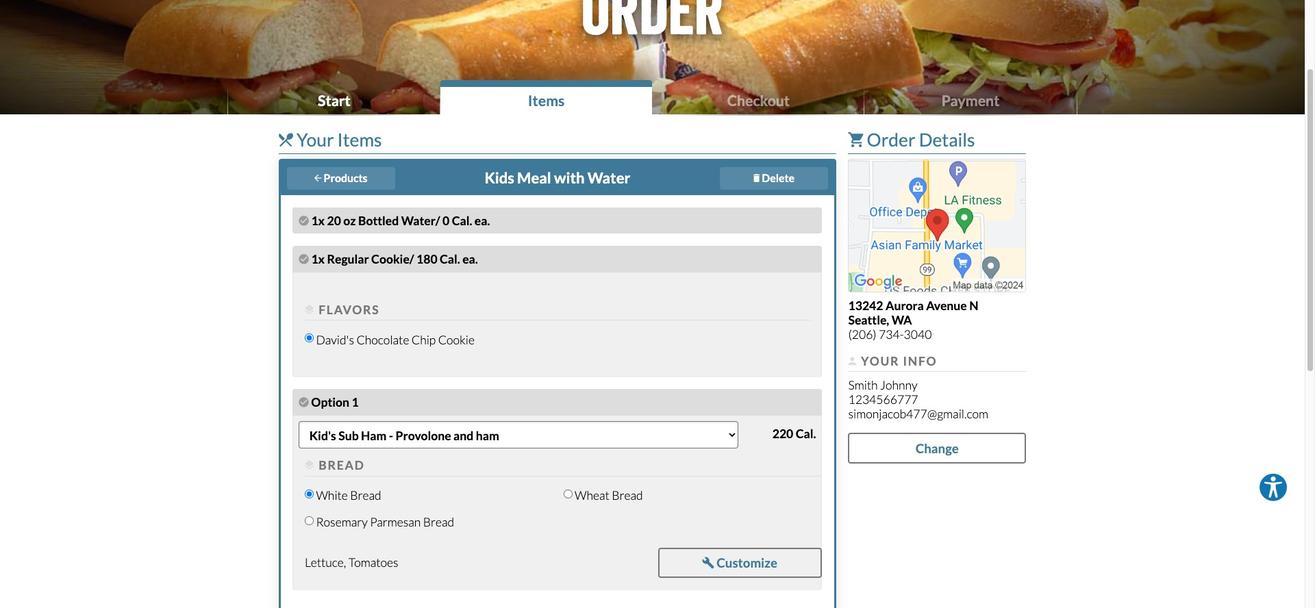Task type: describe. For each thing, give the bounding box(es) containing it.
wheat
[[575, 489, 610, 503]]

delete
[[762, 171, 795, 184]]

white
[[316, 489, 348, 503]]

bread up white bread
[[319, 459, 365, 473]]

order details
[[864, 129, 976, 151]]

smith
[[849, 378, 878, 393]]

your info
[[858, 354, 938, 368]]

smith johnny 1234566777 simonjacob477@gmail.com
[[849, 378, 989, 421]]

products
[[324, 171, 368, 184]]

734-
[[879, 328, 904, 342]]

3040
[[904, 328, 932, 342]]

meal
[[518, 169, 552, 187]]

n
[[970, 299, 979, 313]]

customize
[[715, 556, 778, 571]]

rosemary
[[316, 515, 368, 530]]

customize button
[[659, 548, 822, 579]]

rosemary parmesan bread
[[316, 515, 455, 530]]

david's chocolate chip cookie
[[316, 333, 475, 347]]

checkout
[[728, 92, 790, 110]]

Wheat Bread radio
[[564, 490, 573, 499]]

tomatoes
[[349, 556, 399, 571]]

simonjacob477@gmail.com
[[849, 407, 989, 421]]

Rosemary Parmesan Bread radio
[[305, 517, 314, 525]]

order
[[867, 129, 916, 151]]

johnny
[[881, 378, 918, 393]]

White Bread radio
[[305, 490, 314, 499]]

kids
[[485, 169, 515, 187]]

1x 20 oz bottled water / 0 cal. ea.
[[311, 214, 490, 228]]

0 horizontal spatial /
[[410, 252, 414, 267]]

0 vertical spatial /
[[436, 214, 440, 228]]

bottled
[[358, 214, 399, 228]]

order details heading
[[849, 129, 1027, 155]]

change
[[916, 441, 959, 456]]

0 horizontal spatial items
[[338, 129, 382, 151]]

(206)
[[849, 328, 877, 342]]

delete button
[[720, 167, 829, 190]]

your for items
[[297, 129, 334, 151]]

lettuce, tomatoes
[[305, 556, 399, 571]]

products button
[[287, 167, 395, 190]]

change link
[[849, 433, 1027, 464]]

start
[[318, 92, 351, 110]]

chocolate
[[357, 333, 409, 347]]

tab containing start
[[228, 80, 1077, 116]]

1x regular cookie / 180 cal. ea.
[[311, 252, 478, 267]]

180
[[417, 252, 438, 267]]

option 1
[[309, 395, 359, 410]]

your items
[[293, 129, 382, 151]]

1 horizontal spatial cookie
[[438, 333, 475, 347]]

0 vertical spatial cookie
[[372, 252, 410, 267]]

1 vertical spatial cal.
[[440, 252, 460, 267]]

lettuce,
[[305, 556, 346, 571]]



Task type: vqa. For each thing, say whether or not it's contained in the screenshot.
right Water
yes



Task type: locate. For each thing, give the bounding box(es) containing it.
0 vertical spatial ea.
[[475, 214, 490, 228]]

1x left 20
[[311, 214, 325, 228]]

220
[[773, 427, 794, 442]]

/ left 180
[[410, 252, 414, 267]]

cal.
[[452, 214, 473, 228], [440, 252, 460, 267], [796, 427, 817, 442]]

bread right wheat
[[612, 489, 643, 503]]

0 vertical spatial 1x
[[311, 214, 325, 228]]

1 vertical spatial your
[[862, 354, 900, 368]]

1 horizontal spatial /
[[436, 214, 440, 228]]

start button
[[228, 80, 441, 116]]

ea. right 0
[[475, 214, 490, 228]]

avenue
[[927, 299, 968, 313]]

1 horizontal spatial your
[[862, 354, 900, 368]]

0
[[443, 214, 450, 228]]

tab list
[[228, 80, 1077, 116]]

ea.
[[475, 214, 490, 228], [463, 252, 478, 267]]

0 vertical spatial water
[[588, 169, 631, 187]]

your down start on the top
[[297, 129, 334, 151]]

0 horizontal spatial cookie
[[372, 252, 410, 267]]

13242
[[849, 299, 884, 313]]

your
[[297, 129, 334, 151], [862, 354, 900, 368]]

0 horizontal spatial your
[[297, 129, 334, 151]]

1x for 1x regular cookie / 180 cal. ea.
[[311, 252, 325, 267]]

items
[[528, 92, 565, 110], [338, 129, 382, 151]]

chip
[[412, 333, 436, 347]]

seattle,
[[849, 313, 890, 328]]

payment button
[[865, 80, 1077, 116]]

1 horizontal spatial items
[[528, 92, 565, 110]]

regular
[[327, 252, 369, 267]]

kids meal with water
[[485, 169, 631, 187]]

option
[[311, 395, 350, 410]]

David's Chocolate Chip Cookie radio
[[305, 334, 314, 343]]

checkout button
[[653, 80, 865, 116]]

wheat bread
[[575, 489, 643, 503]]

bread right parmesan
[[423, 515, 455, 530]]

david's
[[316, 333, 354, 347]]

bread
[[319, 459, 365, 473], [350, 489, 382, 503], [612, 489, 643, 503], [423, 515, 455, 530]]

cookie
[[372, 252, 410, 267], [438, 333, 475, 347]]

0 vertical spatial your
[[297, 129, 334, 151]]

/
[[436, 214, 440, 228], [410, 252, 414, 267]]

1234566777
[[849, 393, 919, 407]]

tab list containing start
[[228, 80, 1077, 116]]

details
[[920, 129, 976, 151]]

your for info
[[862, 354, 900, 368]]

220 cal.
[[773, 427, 817, 442]]

2 1x from the top
[[311, 252, 325, 267]]

1 vertical spatial cookie
[[438, 333, 475, 347]]

0 horizontal spatial water
[[401, 214, 436, 228]]

wa
[[892, 313, 913, 328]]

2 vertical spatial cal.
[[796, 427, 817, 442]]

1 vertical spatial /
[[410, 252, 414, 267]]

oz
[[344, 214, 356, 228]]

items button
[[441, 80, 653, 116]]

13242 aurora avenue n seattle, wa (206) 734-3040
[[849, 299, 979, 342]]

items inside button
[[528, 92, 565, 110]]

ea. right 180
[[463, 252, 478, 267]]

bread up rosemary parmesan bread
[[350, 489, 382, 503]]

1x
[[311, 214, 325, 228], [311, 252, 325, 267]]

cal. right 220
[[796, 427, 817, 442]]

with
[[555, 169, 585, 187]]

1 vertical spatial ea.
[[463, 252, 478, 267]]

20
[[327, 214, 341, 228]]

cookie right chip
[[438, 333, 475, 347]]

tab
[[228, 80, 1077, 116]]

flavors
[[319, 303, 380, 317]]

white bread
[[316, 489, 382, 503]]

1 1x from the top
[[311, 214, 325, 228]]

0 vertical spatial items
[[528, 92, 565, 110]]

your down 734-
[[862, 354, 900, 368]]

1 vertical spatial items
[[338, 129, 382, 151]]

/ left 0
[[436, 214, 440, 228]]

water
[[588, 169, 631, 187], [401, 214, 436, 228]]

1 vertical spatial water
[[401, 214, 436, 228]]

water left 0
[[401, 214, 436, 228]]

parmesan
[[370, 515, 421, 530]]

1 vertical spatial 1x
[[311, 252, 325, 267]]

aurora
[[886, 299, 924, 313]]

cal. right 180
[[440, 252, 460, 267]]

payment
[[942, 92, 1000, 110]]

cal. right 0
[[452, 214, 473, 228]]

cookie left 180
[[372, 252, 410, 267]]

1x for 1x 20 oz bottled water / 0 cal. ea.
[[311, 214, 325, 228]]

0 vertical spatial cal.
[[452, 214, 473, 228]]

water right with
[[588, 169, 631, 187]]

1x left regular
[[311, 252, 325, 267]]

info
[[904, 354, 938, 368]]

1 horizontal spatial water
[[588, 169, 631, 187]]

1
[[352, 395, 359, 410]]



